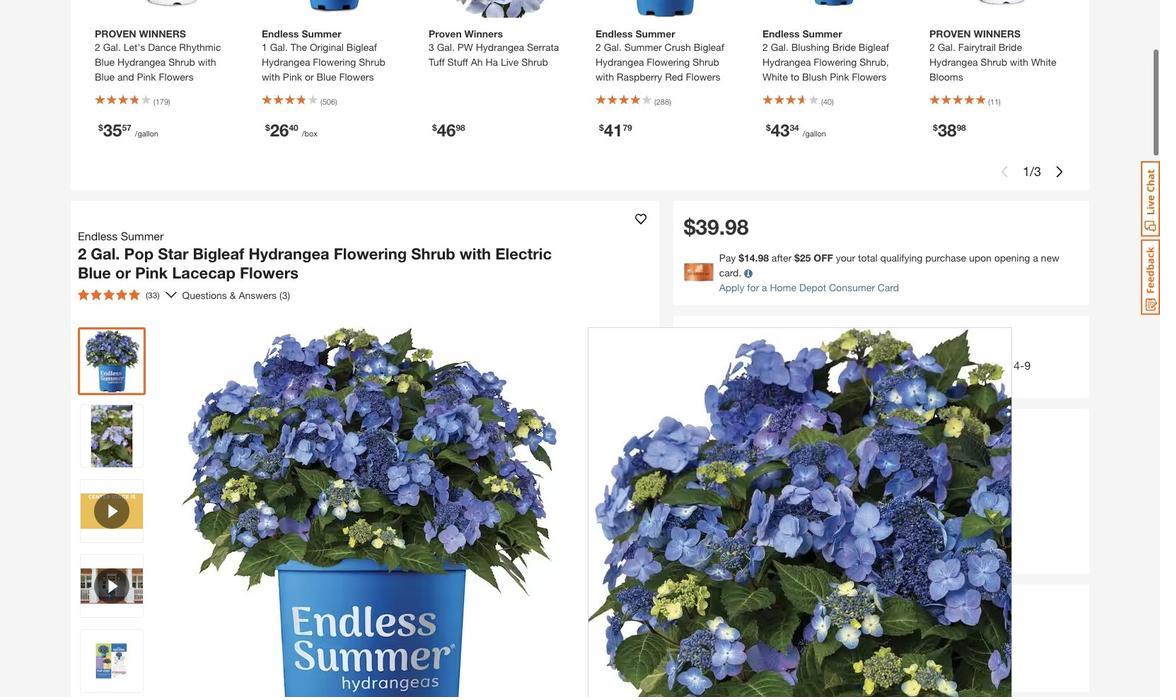 Task type: describe. For each thing, give the bounding box(es) containing it.
$ right after
[[795, 252, 800, 264]]

- inside 'button'
[[692, 598, 699, 617]]

2 for let's
[[95, 41, 100, 53]]

white inside proven winners 2 gal. fairytrail bride hydrangea shrub with white blooms
[[1032, 56, 1057, 68]]

) for 35
[[168, 97, 170, 106]]

sun,
[[886, 342, 907, 355]]

proven winners 2 gal. let's dance rhythmic blue hydrangea shrub with blue and pink flowers
[[95, 27, 221, 82]]

hydrangea inside proven winners 2 gal. let's dance rhythmic blue hydrangea shrub with blue and pink flowers
[[117, 56, 166, 68]]

flowers for 43
[[852, 70, 887, 82]]

( 506 )
[[321, 97, 337, 106]]

35
[[103, 120, 122, 140]]

delivery for delivery jan 15 - jan 17 4,999 available
[[818, 457, 872, 473]]

2 gal. summer crush bigleaf hydrangea flowering shrub with raspberry red flowers image
[[589, 0, 745, 17]]

shrub for blue
[[169, 56, 195, 68]]

zones
[[980, 359, 1011, 372]]

bigleaf for 41
[[694, 41, 725, 53]]

live
[[501, 56, 519, 68]]

gal. for summer
[[604, 41, 622, 53]]

summer for /gallon
[[803, 27, 843, 39]]

gal. for let's
[[103, 41, 121, 53]]

questions
[[182, 289, 227, 301]]

hydrangea inside endless summer 2 gal. pop star bigleaf hydrangea flowering shrub with electric blue or pink lacecap flowers
[[249, 245, 330, 263]]

pay
[[720, 252, 736, 264]]

( 11 )
[[989, 97, 1001, 106]]

2 in. from the left
[[859, 359, 871, 372]]

home
[[770, 281, 797, 293]]

blooms
[[955, 325, 992, 338]]

card
[[878, 281, 900, 293]]

shrub for raspberry
[[693, 56, 720, 68]]

live chat image
[[1142, 161, 1161, 237]]

opening
[[995, 252, 1031, 264]]

( 179 )
[[154, 97, 170, 106]]

25
[[800, 252, 811, 264]]

pink inside proven winners 2 gal. let's dance rhythmic blue hydrangea shrub with blue and pink flowers
[[137, 70, 156, 82]]

5 ( from the left
[[989, 97, 991, 106]]

depot
[[800, 281, 827, 293]]

pickup
[[688, 456, 734, 472]]

gal. for pw
[[437, 41, 455, 53]]

46
[[437, 120, 456, 140]]

to inside the endless summer 2 gal. blushing bride bigleaf hydrangea flowering shrub, white to blush pink flowers
[[791, 70, 800, 82]]

delivery details button
[[864, 546, 932, 561]]

.
[[720, 214, 726, 240]]

maintenance,
[[719, 325, 788, 338]]

summer for 41
[[636, 27, 676, 39]]

winners
[[465, 27, 503, 39]]

info image
[[745, 270, 753, 278]]

endless for /gallon
[[763, 27, 800, 39]]

blue up the '35'
[[95, 56, 115, 68]]

flowering inside endless summer 2 gal. pop star bigleaf hydrangea flowering shrub with electric blue or pink lacecap flowers
[[334, 245, 407, 263]]

6323608969112 image
[[81, 480, 143, 543]]

2 for fairytrail
[[930, 41, 936, 53]]

red
[[666, 70, 684, 82]]

pink inside endless summer 2 gal. pop star bigleaf hydrangea flowering shrub with electric blue or pink lacecap flowers
[[135, 264, 168, 282]]

grow
[[802, 359, 827, 372]]

at inside "low maintenance, hydrangea, electric blue or pink blooms plant deciduous perennial in morning sun, afternoon shade ships at 14 in. & can grow to 36 in. when mature; hardy zones 4-9 view more details"
[[727, 359, 736, 372]]

winners for /gallon
[[139, 27, 186, 39]]

2 gal. blushing bride bigleaf hydrangea flowering shrub, white to blush pink flowers image
[[756, 0, 912, 17]]

bride for /gallon
[[833, 41, 856, 53]]

$ 26 40 /box
[[265, 120, 318, 140]]

original
[[310, 41, 344, 53]]

when
[[874, 359, 902, 372]]

your
[[836, 252, 856, 264]]

0 vertical spatial 40
[[824, 97, 832, 106]]

pay $ 14.98 after $ 25 off
[[720, 252, 834, 264]]

endless for /box
[[262, 27, 299, 39]]

3 for proven
[[429, 41, 434, 53]]

fairytrail
[[959, 41, 996, 53]]

1 gal. the original bigleaf hydrangea flowering shrub with pink or blue flowers image
[[255, 0, 411, 17]]

card.
[[720, 266, 742, 279]]

details inside "button"
[[902, 547, 932, 559]]

upon
[[970, 252, 992, 264]]

14.98
[[745, 252, 769, 264]]

pickup unavailable
[[688, 456, 739, 491]]

endless summer hydrangeas 17206 e1.1 image
[[81, 405, 143, 468]]

afternoon
[[910, 342, 959, 355]]

6341675329112 image
[[81, 555, 143, 618]]

4-
[[1014, 359, 1025, 372]]

proven winners 3 gal. pw hydrangea serrata tuff stuff ah ha live shrub
[[429, 27, 559, 68]]

1 jan from the left
[[818, 480, 835, 492]]

3 gal. pw hydrangea serrata tuff stuff ah ha live shrub image
[[422, 0, 578, 17]]

$ for 35
[[98, 122, 103, 133]]

98 for 38
[[957, 122, 967, 133]]

proven
[[429, 27, 462, 39]]

deciduous
[[724, 342, 777, 355]]

3 for 1
[[1035, 164, 1042, 179]]

apply for a home depot consumer card link
[[720, 281, 900, 293]]

15
[[838, 480, 849, 492]]

crush
[[665, 41, 691, 53]]

blush
[[803, 70, 828, 82]]

36
[[844, 359, 856, 372]]

$ for 43
[[767, 122, 771, 133]]

view more details link
[[695, 375, 785, 389]]

/
[[1031, 164, 1035, 179]]

flowering for 41
[[647, 56, 690, 68]]

free
[[818, 517, 844, 529]]

proven for 38
[[930, 27, 972, 39]]

$ 39 . 98
[[684, 214, 749, 240]]

or inside endless summer 2 gal. pop star bigleaf hydrangea flowering shrub with electric blue or pink lacecap flowers
[[115, 264, 131, 282]]

shrub inside proven winners 3 gal. pw hydrangea serrata tuff stuff ah ha live shrub
[[522, 56, 548, 68]]

with inside endless summer 2 gal. pop star bigleaf hydrangea flowering shrub with electric blue or pink lacecap flowers
[[460, 245, 491, 263]]

2 gal. fairytrail bride hydrangea shrub with white blooms image
[[923, 0, 1079, 17]]

shrub for pink
[[359, 56, 386, 68]]

off
[[814, 252, 834, 264]]

view
[[695, 375, 719, 389]]

4,999
[[818, 495, 843, 507]]

purchase
[[926, 252, 967, 264]]

endless for 41
[[596, 27, 633, 39]]

38
[[938, 120, 957, 140]]

shrub inside proven winners 2 gal. fairytrail bride hydrangea shrub with white blooms
[[981, 56, 1008, 68]]

+ button
[[740, 593, 770, 622]]

electric
[[852, 325, 889, 338]]

0 vertical spatial unavailable
[[681, 417, 736, 429]]

mesa
[[772, 417, 796, 429]]

shade
[[962, 342, 993, 355]]

endless summer 1 gal. the original bigleaf hydrangea flowering shrub with pink or blue flowers
[[262, 27, 386, 82]]

2 for summer
[[596, 41, 601, 53]]

( for 43
[[822, 97, 824, 106]]

$ for 41
[[600, 122, 604, 133]]

1 inside endless summer 1 gal. the original bigleaf hydrangea flowering shrub with pink or blue flowers
[[262, 41, 267, 53]]

add to list image
[[635, 213, 647, 225]]

hydrangea inside endless summer 1 gal. the original bigleaf hydrangea flowering shrub with pink or blue flowers
[[262, 56, 310, 68]]

+
[[750, 598, 760, 617]]

gal. for pop
[[91, 245, 120, 263]]

delivery details
[[864, 547, 932, 559]]

flowers inside endless summer 2 gal. summer crush bigleaf hydrangea flowering shrub with raspberry red flowers
[[686, 70, 721, 82]]

to inside "low maintenance, hydrangea, electric blue or pink blooms plant deciduous perennial in morning sun, afternoon shade ships at 14 in. & can grow to 36 in. when mature; hardy zones 4-9 view more details"
[[830, 359, 840, 372]]

$ for 46
[[432, 122, 437, 133]]

qualifying
[[881, 252, 923, 264]]

2 for blushing
[[763, 41, 769, 53]]

delivery for delivery details
[[864, 547, 899, 559]]

14
[[739, 359, 752, 372]]

or inside "low maintenance, hydrangea, electric blue or pink blooms plant deciduous perennial in morning sun, afternoon shade ships at 14 in. & can grow to 36 in. when mature; hardy zones 4-9 view more details"
[[917, 325, 927, 338]]

hardy
[[946, 359, 977, 372]]

add to cart
[[856, 601, 918, 615]]

5 ) from the left
[[999, 97, 1001, 106]]

summer up raspberry
[[625, 41, 662, 53]]

blushing
[[792, 41, 830, 53]]

proven winners 2 gal. fairytrail bride hydrangea shrub with white blooms
[[930, 27, 1057, 82]]

rhythmic
[[179, 41, 221, 53]]



Task type: locate. For each thing, give the bounding box(es) containing it.
0 horizontal spatial /gallon
[[135, 128, 159, 138]]

pink right "and"
[[137, 70, 156, 82]]

a left new
[[1034, 252, 1039, 264]]

1 proven from the left
[[95, 27, 136, 39]]

ha
[[486, 56, 498, 68]]

1 vertical spatial 40
[[289, 122, 299, 133]]

2 ( from the left
[[321, 97, 323, 106]]

1 vertical spatial &
[[770, 359, 777, 372]]

$ left 34
[[767, 122, 771, 133]]

endless summer hydrangeas 17206 a0.2 image
[[81, 630, 143, 693]]

1 horizontal spatial winners
[[974, 27, 1021, 39]]

1 vertical spatial 1
[[1023, 164, 1031, 179]]

$ 43 34 /gallon
[[767, 120, 827, 140]]

2 inside endless summer 2 gal. pop star bigleaf hydrangea flowering shrub with electric blue or pink lacecap flowers
[[78, 245, 87, 263]]

bigleaf up shrub,
[[859, 41, 890, 53]]

3 inside proven winners 3 gal. pw hydrangea serrata tuff stuff ah ha live shrub
[[429, 41, 434, 53]]

1 vertical spatial details
[[902, 547, 932, 559]]

gal. inside endless summer 2 gal. pop star bigleaf hydrangea flowering shrub with electric blue or pink lacecap flowers
[[91, 245, 120, 263]]

1 in. from the left
[[755, 359, 767, 372]]

for
[[748, 281, 760, 293]]

( down raspberry
[[655, 97, 657, 106]]

) for 26
[[336, 97, 337, 106]]

(33) button
[[72, 283, 165, 306]]

proven up fairytrail
[[930, 27, 972, 39]]

- button
[[681, 593, 710, 622]]

3 ) from the left
[[670, 97, 671, 106]]

gal. down proven
[[437, 41, 455, 53]]

0 horizontal spatial 3
[[429, 41, 434, 53]]

with inside proven winners 2 gal. let's dance rhythmic blue hydrangea shrub with blue and pink flowers
[[198, 56, 216, 68]]

endless inside endless summer 2 gal. pop star bigleaf hydrangea flowering shrub with electric blue or pink lacecap flowers
[[78, 229, 118, 242]]

apply for a home depot consumer card
[[720, 281, 900, 293]]

) for 43
[[832, 97, 834, 106]]

98 right 39
[[726, 214, 749, 240]]

hydrangea inside endless summer 2 gal. summer crush bigleaf hydrangea flowering shrub with raspberry red flowers
[[596, 56, 644, 68]]

winners up fairytrail
[[974, 27, 1021, 39]]

flowering
[[313, 56, 356, 68], [647, 56, 690, 68], [814, 56, 857, 68], [334, 245, 407, 263]]

5 stars image
[[78, 289, 140, 300]]

with inside endless summer 1 gal. the original bigleaf hydrangea flowering shrub with pink or blue flowers
[[262, 70, 280, 82]]

0 horizontal spatial jan
[[818, 480, 835, 492]]

consumer
[[830, 281, 875, 293]]

0 vertical spatial at
[[727, 359, 736, 372]]

gal. for fairytrail
[[938, 41, 956, 53]]

98 inside $ 46 98
[[456, 122, 466, 133]]

endless up raspberry
[[596, 27, 633, 39]]

0 vertical spatial -
[[852, 480, 856, 492]]

dance
[[148, 41, 177, 53]]

to left 92121
[[857, 417, 865, 429]]

/gallon inside $ 35 57 /gallon
[[135, 128, 159, 138]]

delivering to 92121
[[810, 417, 896, 430]]

) down endless summer 1 gal. the original bigleaf hydrangea flowering shrub with pink or blue flowers
[[336, 97, 337, 106]]

bigleaf inside the endless summer 2 gal. blushing bride bigleaf hydrangea flowering shrub, white to blush pink flowers
[[859, 41, 890, 53]]

None field
[[710, 593, 740, 622]]

2 left the blushing
[[763, 41, 769, 53]]

1 horizontal spatial /gallon
[[803, 128, 827, 138]]

endless up the blushing
[[763, 27, 800, 39]]

$ 41 79
[[600, 120, 633, 140]]

in. right '36'
[[859, 359, 871, 372]]

plant
[[695, 342, 721, 355]]

in. right 14
[[755, 359, 767, 372]]

1 bride from the left
[[833, 41, 856, 53]]

1 vertical spatial -
[[692, 598, 699, 617]]

1 horizontal spatial 1
[[1023, 164, 1031, 179]]

with left electric
[[460, 245, 491, 263]]

apply now image
[[684, 263, 720, 282]]

gal. left let's
[[103, 41, 121, 53]]

0 horizontal spatial a
[[762, 281, 768, 293]]

pw
[[458, 41, 473, 53]]

delivery inside "button"
[[864, 547, 899, 559]]

flowers up answers
[[240, 264, 299, 282]]

proven
[[95, 27, 136, 39], [930, 27, 972, 39]]

flowers
[[159, 70, 194, 82], [339, 70, 374, 82], [686, 70, 721, 82], [852, 70, 887, 82], [240, 264, 299, 282]]

endless inside endless summer 1 gal. the original bigleaf hydrangea flowering shrub with pink or blue flowers
[[262, 27, 299, 39]]

41
[[604, 120, 623, 140]]

gal. inside the endless summer 2 gal. blushing bride bigleaf hydrangea flowering shrub, white to blush pink flowers
[[771, 41, 789, 53]]

- inside 'delivery jan 15 - jan 17 4,999 available'
[[852, 480, 856, 492]]

0 horizontal spatial in.
[[755, 359, 767, 372]]

summer inside endless summer 2 gal. pop star bigleaf hydrangea flowering shrub with electric blue or pink lacecap flowers
[[121, 229, 164, 242]]

2 inside the endless summer 2 gal. blushing bride bigleaf hydrangea flowering shrub, white to blush pink flowers
[[763, 41, 769, 53]]

at left 14
[[727, 359, 736, 372]]

2 winners from the left
[[974, 27, 1021, 39]]

) down the endless summer 2 gal. blushing bride bigleaf hydrangea flowering shrub, white to blush pink flowers
[[832, 97, 834, 106]]

4 ) from the left
[[832, 97, 834, 106]]

) down proven winners 2 gal. let's dance rhythmic blue hydrangea shrub with blue and pink flowers
[[168, 97, 170, 106]]

flowering inside the endless summer 2 gal. blushing bride bigleaf hydrangea flowering shrub, white to blush pink flowers
[[814, 56, 857, 68]]

summer for /box
[[302, 27, 342, 39]]

apply
[[720, 281, 745, 293]]

2 inside proven winners 2 gal. fairytrail bride hydrangea shrub with white blooms
[[930, 41, 936, 53]]

hydrangea,
[[791, 325, 849, 338]]

mira mesa button
[[749, 417, 796, 429]]

bride right the blushing
[[833, 41, 856, 53]]

$ left 79
[[600, 122, 604, 133]]

available
[[846, 495, 884, 507]]

or down the
[[305, 70, 314, 82]]

with inside endless summer 2 gal. summer crush bigleaf hydrangea flowering shrub with raspberry red flowers
[[596, 70, 614, 82]]

flowers down shrub,
[[852, 70, 887, 82]]

( down endless summer 1 gal. the original bigleaf hydrangea flowering shrub with pink or blue flowers
[[321, 97, 323, 106]]

/gallon for 43
[[803, 128, 827, 138]]

40 down the blush
[[824, 97, 832, 106]]

gal. inside endless summer 1 gal. the original bigleaf hydrangea flowering shrub with pink or blue flowers
[[270, 41, 288, 53]]

1 vertical spatial or
[[115, 264, 131, 282]]

delivering
[[810, 417, 854, 429]]

a inside your total qualifying purchase upon opening a new card.
[[1034, 252, 1039, 264]]

hydrangea up ha
[[476, 41, 525, 53]]

low maintenance, hydrangea, electric blue or pink blooms plant deciduous perennial in morning sun, afternoon shade ships at 14 in. & can grow to 36 in. when mature; hardy zones 4-9 view more details
[[695, 325, 1031, 389]]

winners inside proven winners 2 gal. fairytrail bride hydrangea shrub with white blooms
[[974, 27, 1021, 39]]

gal. for blushing
[[771, 41, 789, 53]]

total
[[859, 252, 878, 264]]

jan up available
[[858, 480, 875, 492]]

2 horizontal spatial or
[[917, 325, 927, 338]]

endless inside endless summer 2 gal. summer crush bigleaf hydrangea flowering shrub with raspberry red flowers
[[596, 27, 633, 39]]

details up cart
[[902, 547, 932, 559]]

1 vertical spatial at
[[738, 417, 747, 429]]

0 vertical spatial 1
[[262, 41, 267, 53]]

bride for 38
[[999, 41, 1023, 53]]

9
[[1025, 359, 1031, 372]]

flowering for /gallon
[[814, 56, 857, 68]]

white inside the endless summer 2 gal. blushing bride bigleaf hydrangea flowering shrub, white to blush pink flowers
[[763, 70, 788, 82]]

1 horizontal spatial a
[[1034, 252, 1039, 264]]

flowers inside endless summer 1 gal. the original bigleaf hydrangea flowering shrub with pink or blue flowers
[[339, 70, 374, 82]]

endless summer 2 gal. pop star bigleaf hydrangea flowering shrub with electric blue or pink lacecap flowers
[[78, 229, 552, 282]]

$ inside $ 41 79
[[600, 122, 604, 133]]

1 vertical spatial unavailable
[[688, 479, 739, 491]]

0 vertical spatial a
[[1034, 252, 1039, 264]]

details inside "low maintenance, hydrangea, electric blue or pink blooms plant deciduous perennial in morning sun, afternoon shade ships at 14 in. & can grow to 36 in. when mature; hardy zones 4-9 view more details"
[[751, 375, 785, 389]]

shrub
[[169, 56, 195, 68], [359, 56, 386, 68], [522, 56, 548, 68], [693, 56, 720, 68], [981, 56, 1008, 68], [411, 245, 456, 263]]

proven up let's
[[95, 27, 136, 39]]

$ inside $ 38 98
[[934, 122, 938, 133]]

1 horizontal spatial bride
[[999, 41, 1023, 53]]

unavailable up pickup
[[681, 417, 736, 429]]

$ inside $ 26 40 /box
[[265, 122, 270, 133]]

pink
[[137, 70, 156, 82], [283, 70, 302, 82], [830, 70, 850, 82], [135, 264, 168, 282]]

gal. left the
[[270, 41, 288, 53]]

3 left the next slide image
[[1035, 164, 1042, 179]]

40
[[824, 97, 832, 106], [289, 122, 299, 133]]

shrub inside endless summer 2 gal. summer crush bigleaf hydrangea flowering shrub with raspberry red flowers
[[693, 56, 720, 68]]

with down 2 gal. fairytrail bride hydrangea shrub with white blooms image
[[1011, 56, 1029, 68]]

feedback link image
[[1142, 239, 1161, 316]]

add to cart button
[[781, 593, 978, 624]]

unavailable at mira mesa
[[681, 417, 796, 429]]

$ right pay at the top right of page
[[739, 252, 745, 264]]

bigleaf right the crush
[[694, 41, 725, 53]]

or up (33) link
[[115, 264, 131, 282]]

endless summer link
[[78, 228, 169, 245]]

( for 26
[[321, 97, 323, 106]]

proven inside proven winners 2 gal. fairytrail bride hydrangea shrub with white blooms
[[930, 27, 972, 39]]

( for 35
[[154, 97, 155, 106]]

star
[[158, 245, 189, 263]]

1 horizontal spatial white
[[1032, 56, 1057, 68]]

blue left "and"
[[95, 70, 115, 82]]

bride right fairytrail
[[999, 41, 1023, 53]]

with for /gallon
[[198, 56, 216, 68]]

40 left /box
[[289, 122, 299, 133]]

hydrangea inside the endless summer 2 gal. blushing bride bigleaf hydrangea flowering shrub, white to blush pink flowers
[[763, 56, 811, 68]]

43
[[771, 120, 790, 140]]

pink down the
[[283, 70, 302, 82]]

2 vertical spatial or
[[917, 325, 927, 338]]

2 up 5 stars image
[[78, 245, 87, 263]]

lacecap
[[172, 264, 236, 282]]

to right add
[[880, 601, 891, 615]]

winners inside proven winners 2 gal. let's dance rhythmic blue hydrangea shrub with blue and pink flowers
[[139, 27, 186, 39]]

/gallon right 57
[[135, 128, 159, 138]]

bride inside the endless summer 2 gal. blushing bride bigleaf hydrangea flowering shrub, white to blush pink flowers
[[833, 41, 856, 53]]

1 / 3
[[1023, 164, 1042, 179]]

shrub for electric
[[411, 245, 456, 263]]

hydrangea up raspberry
[[596, 56, 644, 68]]

endless inside the endless summer 2 gal. blushing bride bigleaf hydrangea flowering shrub, white to blush pink flowers
[[763, 27, 800, 39]]

1 vertical spatial a
[[762, 281, 768, 293]]

delivery inside 'delivery jan 15 - jan 17 4,999 available'
[[818, 457, 872, 473]]

$ 46 98
[[432, 120, 466, 140]]

with up 26
[[262, 70, 280, 82]]

1 horizontal spatial at
[[738, 417, 747, 429]]

with
[[198, 56, 216, 68], [1011, 56, 1029, 68], [262, 70, 280, 82], [596, 70, 614, 82], [460, 245, 491, 263]]

98 down 'blooms'
[[957, 122, 967, 133]]

2 horizontal spatial 98
[[957, 122, 967, 133]]

summer up the blushing
[[803, 27, 843, 39]]

gal. inside proven winners 2 gal. let's dance rhythmic blue hydrangea shrub with blue and pink flowers
[[103, 41, 121, 53]]

) down proven winners 2 gal. fairytrail bride hydrangea shrub with white blooms
[[999, 97, 1001, 106]]

with down rhythmic
[[198, 56, 216, 68]]

pink up (33) on the top left of the page
[[135, 264, 168, 282]]

0 horizontal spatial 40
[[289, 122, 299, 133]]

$ left .
[[684, 214, 696, 240]]

delivery jan 15 - jan 17 4,999 available
[[818, 457, 889, 507]]

pop
[[124, 245, 154, 263]]

hydrangea inside proven winners 3 gal. pw hydrangea serrata tuff stuff ah ha live shrub
[[476, 41, 525, 53]]

/box
[[302, 128, 318, 138]]

1 horizontal spatial 40
[[824, 97, 832, 106]]

unavailable down pickup
[[688, 479, 739, 491]]

shrub inside proven winners 2 gal. let's dance rhythmic blue hydrangea shrub with blue and pink flowers
[[169, 56, 195, 68]]

at left the mira
[[738, 417, 747, 429]]

1 left the
[[262, 41, 267, 53]]

1 vertical spatial 3
[[1035, 164, 1042, 179]]

( up $ 35 57 /gallon
[[154, 97, 155, 106]]

98 down stuff at the top left of the page
[[456, 122, 466, 133]]

0 horizontal spatial -
[[692, 598, 699, 617]]

&
[[230, 289, 236, 301], [770, 359, 777, 372]]

bigleaf inside endless summer 2 gal. summer crush bigleaf hydrangea flowering shrub with raspberry red flowers
[[694, 41, 725, 53]]

gal.
[[103, 41, 121, 53], [270, 41, 288, 53], [437, 41, 455, 53], [604, 41, 622, 53], [771, 41, 789, 53], [938, 41, 956, 53], [91, 245, 120, 263]]

506
[[323, 97, 336, 106]]

1 winners from the left
[[139, 27, 186, 39]]

1 vertical spatial delivery
[[864, 547, 899, 559]]

hydrangea down the blushing
[[763, 56, 811, 68]]

3 ( from the left
[[655, 97, 657, 106]]

$ inside $ 46 98
[[432, 122, 437, 133]]

& left can
[[770, 359, 777, 372]]

gal. up 'blooms'
[[938, 41, 956, 53]]

or left pink
[[917, 325, 927, 338]]

summer inside the endless summer 2 gal. blushing bride bigleaf hydrangea flowering shrub, white to blush pink flowers
[[803, 27, 843, 39]]

bride inside proven winners 2 gal. fairytrail bride hydrangea shrub with white blooms
[[999, 41, 1023, 53]]

0 horizontal spatial at
[[727, 359, 736, 372]]

winners for 38
[[974, 27, 1021, 39]]

1 horizontal spatial -
[[852, 480, 856, 492]]

$ inside $ 43 34 /gallon
[[767, 122, 771, 133]]

92121 link
[[868, 416, 896, 431]]

1 horizontal spatial jan
[[858, 480, 875, 492]]

flowers up ( 179 )
[[159, 70, 194, 82]]

winners up dance
[[139, 27, 186, 39]]

to inside add to cart button
[[880, 601, 891, 615]]

blue
[[892, 325, 914, 338]]

a right for
[[762, 281, 768, 293]]

) down red
[[670, 97, 671, 106]]

bigleaf inside endless summer 1 gal. the original bigleaf hydrangea flowering shrub with pink or blue flowers
[[347, 41, 377, 53]]

0 horizontal spatial bride
[[833, 41, 856, 53]]

- left +
[[692, 598, 699, 617]]

0 horizontal spatial winners
[[139, 27, 186, 39]]

1 vertical spatial white
[[763, 70, 788, 82]]

0 horizontal spatial or
[[115, 264, 131, 282]]

gal. inside proven winners 2 gal. fairytrail bride hydrangea shrub with white blooms
[[938, 41, 956, 53]]

answers
[[239, 289, 277, 301]]

pink inside endless summer 1 gal. the original bigleaf hydrangea flowering shrub with pink or blue flowers
[[283, 70, 302, 82]]

4 ( from the left
[[822, 97, 824, 106]]

flowers inside proven winners 2 gal. let's dance rhythmic blue hydrangea shrub with blue and pink flowers
[[159, 70, 194, 82]]

1 horizontal spatial details
[[902, 547, 932, 559]]

0 vertical spatial white
[[1032, 56, 1057, 68]]

98
[[456, 122, 466, 133], [957, 122, 967, 133], [726, 214, 749, 240]]

$ for 39
[[684, 214, 696, 240]]

$ inside $ 35 57 /gallon
[[98, 122, 103, 133]]

blue inside endless summer 1 gal. the original bigleaf hydrangea flowering shrub with pink or blue flowers
[[317, 70, 337, 82]]

bigleaf right original
[[347, 41, 377, 53]]

gal. left 'pop'
[[91, 245, 120, 263]]

shrub inside endless summer 2 gal. pop star bigleaf hydrangea flowering shrub with electric blue or pink lacecap flowers
[[411, 245, 456, 263]]

11
[[991, 97, 999, 106]]

1 horizontal spatial in.
[[859, 359, 871, 372]]

1 horizontal spatial proven
[[930, 27, 972, 39]]

$ left 57
[[98, 122, 103, 133]]

with inside proven winners 2 gal. fairytrail bride hydrangea shrub with white blooms
[[1011, 56, 1029, 68]]

1 horizontal spatial or
[[305, 70, 314, 82]]

white down 2 gal. fairytrail bride hydrangea shrub with white blooms image
[[1032, 56, 1057, 68]]

flowering for /box
[[313, 56, 356, 68]]

1 horizontal spatial &
[[770, 359, 777, 372]]

flowering inside endless summer 1 gal. the original bigleaf hydrangea flowering shrub with pink or blue flowers
[[313, 56, 356, 68]]

at
[[727, 359, 736, 372], [738, 417, 747, 429]]

new
[[1042, 252, 1060, 264]]

flowers for 26
[[339, 70, 374, 82]]

ah
[[471, 56, 483, 68]]

2 /gallon from the left
[[803, 128, 827, 138]]

delivery up add to cart
[[864, 547, 899, 559]]

your total qualifying purchase upon opening a new card.
[[720, 252, 1060, 279]]

blue up ( 506 )
[[317, 70, 337, 82]]

98 for 46
[[456, 122, 466, 133]]

$ for 26
[[265, 122, 270, 133]]

gal. for the
[[270, 41, 288, 53]]

hydrangea up 'blooms'
[[930, 56, 979, 68]]

flowers inside endless summer 2 gal. pop star bigleaf hydrangea flowering shrub with electric blue or pink lacecap flowers
[[240, 264, 299, 282]]

hydrangea inside proven winners 2 gal. fairytrail bride hydrangea shrub with white blooms
[[930, 56, 979, 68]]

1 horizontal spatial 98
[[726, 214, 749, 240]]

0 horizontal spatial white
[[763, 70, 788, 82]]

1 /gallon from the left
[[135, 128, 159, 138]]

2 ) from the left
[[336, 97, 337, 106]]

more
[[722, 375, 748, 389]]

0 horizontal spatial details
[[751, 375, 785, 389]]

jan up 4,999 at bottom right
[[818, 480, 835, 492]]

1 horizontal spatial 3
[[1035, 164, 1042, 179]]

endless up the
[[262, 27, 299, 39]]

shrub inside endless summer 1 gal. the original bigleaf hydrangea flowering shrub with pink or blue flowers
[[359, 56, 386, 68]]

hydrangea down the
[[262, 56, 310, 68]]

0 vertical spatial 3
[[429, 41, 434, 53]]

0 horizontal spatial &
[[230, 289, 236, 301]]

/gallon inside $ 43 34 /gallon
[[803, 128, 827, 138]]

pink inside the endless summer 2 gal. blushing bride bigleaf hydrangea flowering shrub, white to blush pink flowers
[[830, 70, 850, 82]]

/gallon for 35
[[135, 128, 159, 138]]

raspberry
[[617, 70, 663, 82]]

can
[[780, 359, 799, 372]]

blue inside endless summer 2 gal. pop star bigleaf hydrangea flowering shrub with electric blue or pink lacecap flowers
[[78, 264, 111, 282]]

low
[[695, 325, 716, 338]]

2 bride from the left
[[999, 41, 1023, 53]]

next slide image
[[1055, 166, 1066, 177]]

electric
[[496, 245, 552, 263]]

white left the blush
[[763, 70, 788, 82]]

flowering inside endless summer 2 gal. summer crush bigleaf hydrangea flowering shrub with raspberry red flowers
[[647, 56, 690, 68]]

proven inside proven winners 2 gal. let's dance rhythmic blue hydrangea shrub with blue and pink flowers
[[95, 27, 136, 39]]

0 horizontal spatial 1
[[262, 41, 267, 53]]

2 inside endless summer 2 gal. summer crush bigleaf hydrangea flowering shrub with raspberry red flowers
[[596, 41, 601, 53]]

perennial
[[780, 342, 826, 355]]

gal. inside proven winners 3 gal. pw hydrangea serrata tuff stuff ah ha live shrub
[[437, 41, 455, 53]]

2 gal. let's dance rhythmic blue hydrangea shrub with blue and pink flowers image
[[88, 0, 243, 17]]

39
[[696, 214, 720, 240]]

endless summer hydrangeas 17206 64.0 image
[[81, 330, 143, 392]]

with for /box
[[262, 70, 280, 82]]

to
[[791, 70, 800, 82], [830, 359, 840, 372], [857, 417, 865, 429], [880, 601, 891, 615]]

flowers inside the endless summer 2 gal. blushing bride bigleaf hydrangea flowering shrub, white to blush pink flowers
[[852, 70, 887, 82]]

98 inside $ 38 98
[[957, 122, 967, 133]]

or inside endless summer 1 gal. the original bigleaf hydrangea flowering shrub with pink or blue flowers
[[305, 70, 314, 82]]

- right 15
[[852, 480, 856, 492]]

add
[[856, 601, 877, 615]]

40 inside $ 26 40 /box
[[289, 122, 299, 133]]

1 right this is the first slide icon
[[1023, 164, 1031, 179]]

1 ) from the left
[[168, 97, 170, 106]]

( 40 )
[[822, 97, 834, 106]]

flowers for 35
[[159, 70, 194, 82]]

2 left let's
[[95, 41, 100, 53]]

0 vertical spatial &
[[230, 289, 236, 301]]

summer inside endless summer 1 gal. the original bigleaf hydrangea flowering shrub with pink or blue flowers
[[302, 27, 342, 39]]

stuff
[[448, 56, 468, 68]]

bigleaf inside endless summer 2 gal. pop star bigleaf hydrangea flowering shrub with electric blue or pink lacecap flowers
[[193, 245, 245, 263]]

this is the first slide image
[[999, 166, 1011, 177]]

blue up 5 stars image
[[78, 264, 111, 282]]

$ left /box
[[265, 122, 270, 133]]

endless up 5 stars image
[[78, 229, 118, 242]]

2 right the serrata
[[596, 41, 601, 53]]

2 proven from the left
[[930, 27, 972, 39]]

bigleaf up 'lacecap'
[[193, 245, 245, 263]]

gal. left the blushing
[[771, 41, 789, 53]]

bigleaf for /gallon
[[859, 41, 890, 53]]

& inside "low maintenance, hydrangea, electric blue or pink blooms plant deciduous perennial in morning sun, afternoon shade ships at 14 in. & can grow to 36 in. when mature; hardy zones 4-9 view more details"
[[770, 359, 777, 372]]

to inside delivering to 92121
[[857, 417, 865, 429]]

bigleaf for /box
[[347, 41, 377, 53]]

$ down 'blooms'
[[934, 122, 938, 133]]

0 horizontal spatial 98
[[456, 122, 466, 133]]

summer
[[302, 27, 342, 39], [636, 27, 676, 39], [803, 27, 843, 39], [625, 41, 662, 53], [121, 229, 164, 242]]

morning
[[841, 342, 883, 355]]

endless summer 2 gal. summer crush bigleaf hydrangea flowering shrub with raspberry red flowers
[[596, 27, 725, 82]]

with left raspberry
[[596, 70, 614, 82]]

26
[[270, 120, 289, 140]]

gal. inside endless summer 2 gal. summer crush bigleaf hydrangea flowering shrub with raspberry red flowers
[[604, 41, 622, 53]]

0 horizontal spatial proven
[[95, 27, 136, 39]]

0 vertical spatial delivery
[[818, 457, 872, 473]]

with for 41
[[596, 70, 614, 82]]

summer up original
[[302, 27, 342, 39]]

proven for /gallon
[[95, 27, 136, 39]]

34
[[790, 122, 800, 133]]

in.
[[755, 359, 767, 372], [859, 359, 871, 372]]

& left answers
[[230, 289, 236, 301]]

1 ( from the left
[[154, 97, 155, 106]]

details down can
[[751, 375, 785, 389]]

2 jan from the left
[[858, 480, 875, 492]]

ships
[[695, 359, 723, 372]]

$ for 38
[[934, 122, 938, 133]]

2 inside proven winners 2 gal. let's dance rhythmic blue hydrangea shrub with blue and pink flowers
[[95, 41, 100, 53]]

delivery
[[818, 457, 872, 473], [864, 547, 899, 559]]

2 for pop
[[78, 245, 87, 263]]

0 vertical spatial details
[[751, 375, 785, 389]]

$ down 'tuff'
[[432, 122, 437, 133]]

flowers right red
[[686, 70, 721, 82]]

mira
[[749, 417, 769, 429]]

/gallon right 34
[[803, 128, 827, 138]]

0 vertical spatial or
[[305, 70, 314, 82]]

( down proven winners 2 gal. fairytrail bride hydrangea shrub with white blooms
[[989, 97, 991, 106]]



Task type: vqa. For each thing, say whether or not it's contained in the screenshot.
morning
yes



